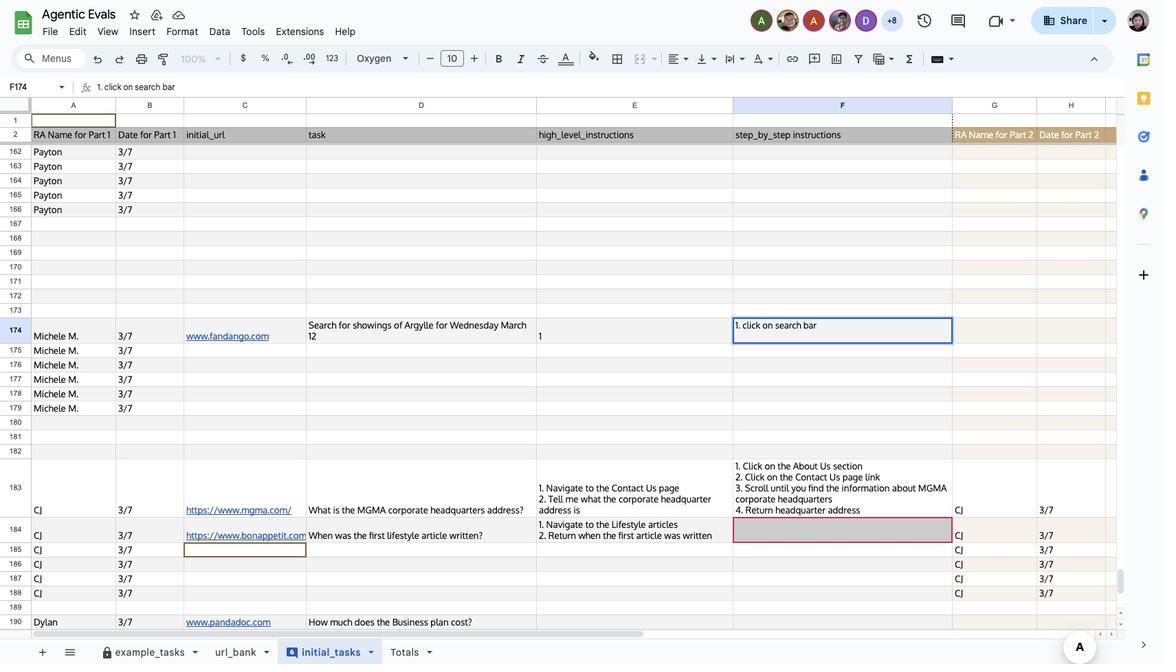 Task type: vqa. For each thing, say whether or not it's contained in the screenshot.
Help Menu Item
yes



Task type: locate. For each thing, give the bounding box(es) containing it.
$
[[241, 52, 246, 64]]

1 vertical spatial bar
[[804, 320, 817, 331]]

toolbar
[[28, 639, 86, 664], [87, 639, 453, 664], [455, 639, 458, 664]]

bar
[[163, 82, 175, 92], [804, 320, 817, 331]]

0 horizontal spatial toolbar
[[28, 639, 86, 664]]

1 vertical spatial 1.
[[736, 320, 741, 331]]

0 horizontal spatial search
[[135, 82, 160, 92]]

1 horizontal spatial on
[[763, 320, 773, 331]]

totals
[[391, 646, 419, 659]]

text rotation image
[[751, 49, 767, 68]]

3 toolbar from the left
[[455, 639, 458, 664]]

help menu item
[[330, 23, 361, 40]]

format
[[166, 25, 198, 38]]

text color image
[[558, 49, 574, 65]]

file
[[43, 25, 58, 38]]

0 horizontal spatial 1. click on search bar
[[97, 82, 175, 92]]

search for 1. click on search bar text field on the top of the page
[[135, 82, 160, 92]]

1. click on search bar
[[97, 82, 175, 92], [736, 320, 817, 331]]

1 horizontal spatial search
[[775, 320, 801, 331]]

menu bar
[[37, 18, 361, 41]]

ben chafik image
[[778, 11, 797, 30]]

all sheets image
[[58, 641, 80, 663]]

1 horizontal spatial 1.
[[736, 320, 741, 331]]

on for 1. click on search bar field
[[763, 320, 773, 331]]

1 horizontal spatial toolbar
[[87, 639, 453, 664]]

toolbar containing example_tasks
[[87, 639, 453, 664]]

1 vertical spatial 1. click on search bar
[[736, 320, 817, 331]]

1. click on search bar for 1. click on search bar text field on the top of the page
[[97, 82, 175, 92]]

bar inside text field
[[163, 82, 175, 92]]

2 horizontal spatial toolbar
[[455, 639, 458, 664]]

main toolbar
[[85, 48, 987, 664]]

None text field
[[6, 80, 56, 94]]

click for 1. click on search bar text field on the top of the page
[[104, 82, 121, 92]]

search inside text field
[[135, 82, 160, 92]]

menu bar containing file
[[37, 18, 361, 41]]

123 button
[[321, 48, 343, 69]]

application
[[0, 0, 1163, 664]]

1.
[[97, 82, 102, 92], [736, 320, 741, 331]]

0 horizontal spatial bar
[[163, 82, 175, 92]]

tools
[[241, 25, 265, 38]]

0 horizontal spatial on
[[123, 82, 133, 92]]

0 vertical spatial 1.
[[97, 82, 102, 92]]

1 vertical spatial click
[[743, 320, 760, 331]]

0 vertical spatial bar
[[163, 82, 175, 92]]

borders image
[[609, 49, 625, 68]]

menu bar inside menu bar banner
[[37, 18, 361, 41]]

+8
[[887, 15, 897, 25]]

font list. oxygen selected. option
[[357, 49, 395, 68]]

0 horizontal spatial click
[[104, 82, 121, 92]]

1. click on search bar for 1. click on search bar field
[[736, 320, 817, 331]]

text wrapping image
[[723, 49, 738, 68]]

click inside text field
[[104, 82, 121, 92]]

extensions
[[276, 25, 324, 38]]

application containing share
[[0, 0, 1163, 664]]

tab list
[[1125, 41, 1163, 626]]

totals button
[[382, 639, 441, 664]]

1. click on search bar inside text field
[[97, 82, 175, 92]]

123
[[326, 53, 338, 63]]

$ button
[[233, 48, 254, 69]]

0 vertical spatial click
[[104, 82, 121, 92]]

2 toolbar from the left
[[87, 639, 453, 664]]

1 horizontal spatial click
[[743, 320, 760, 331]]

edit
[[69, 25, 87, 38]]

1 horizontal spatial 1. click on search bar
[[736, 320, 817, 331]]

on for 1. click on search bar text field on the top of the page
[[123, 82, 133, 92]]

0 vertical spatial on
[[123, 82, 133, 92]]

on
[[123, 82, 133, 92], [763, 320, 773, 331]]

ashley tran image
[[804, 11, 823, 30]]

1. inside text field
[[97, 82, 102, 92]]

1 vertical spatial search
[[775, 320, 801, 331]]

click
[[104, 82, 121, 92], [743, 320, 760, 331]]

1 vertical spatial on
[[763, 320, 773, 331]]

+8 button
[[880, 8, 904, 33]]

1 horizontal spatial bar
[[804, 320, 817, 331]]

search
[[135, 82, 160, 92], [775, 320, 801, 331]]

F174 field
[[736, 320, 950, 331]]

url_bank button
[[206, 639, 278, 664]]

on inside text field
[[123, 82, 133, 92]]

bar for 1. click on search bar text field on the top of the page
[[163, 82, 175, 92]]

0 vertical spatial 1. click on search bar
[[97, 82, 175, 92]]

0 horizontal spatial 1.
[[97, 82, 102, 92]]

0 vertical spatial search
[[135, 82, 160, 92]]



Task type: describe. For each thing, give the bounding box(es) containing it.
tools menu item
[[236, 23, 271, 40]]

click for 1. click on search bar field
[[743, 320, 760, 331]]

1 toolbar from the left
[[28, 639, 86, 664]]

oxygen
[[357, 52, 391, 65]]

none text field inside name box (⌘ + j) element
[[6, 80, 56, 94]]

1. click on search bar text field
[[97, 79, 1125, 97]]

1. for 1. click on search bar text field on the top of the page
[[97, 82, 102, 92]]

name box (⌘ + j) element
[[4, 79, 69, 96]]

tab list inside menu bar banner
[[1125, 41, 1163, 626]]

% button
[[255, 48, 276, 69]]

menu bar banner
[[0, 0, 1163, 664]]

file menu item
[[37, 23, 64, 40]]

functions image
[[902, 49, 917, 68]]

dylan oquin image
[[856, 11, 876, 30]]

extensions menu item
[[271, 23, 330, 40]]

angela cha image
[[752, 11, 771, 30]]

Rename text field
[[37, 6, 124, 22]]

help
[[335, 25, 356, 38]]

data
[[209, 25, 230, 38]]

%
[[261, 52, 269, 64]]

format menu item
[[161, 23, 204, 40]]

Star checkbox
[[99, 0, 156, 50]]

edit menu item
[[64, 23, 92, 40]]

6
[[290, 648, 294, 657]]

Font size field
[[441, 50, 470, 67]]

example_tasks
[[115, 646, 185, 659]]

Font size text field
[[441, 50, 463, 67]]

url_bank
[[215, 646, 256, 659]]

insert menu item
[[124, 23, 161, 40]]

share button
[[1031, 7, 1094, 34]]

share
[[1060, 14, 1088, 27]]

fill color image
[[586, 49, 602, 65]]

insert
[[129, 25, 155, 38]]

view menu item
[[92, 23, 124, 40]]

bar for 1. click on search bar field
[[804, 320, 817, 331]]

vertical align image
[[694, 49, 710, 68]]

Menus field
[[17, 49, 86, 68]]

Zoom text field
[[177, 50, 210, 69]]

initial_tasks
[[302, 646, 361, 659]]

cj baylor image
[[830, 11, 849, 30]]

Zoom field
[[175, 49, 227, 69]]

1. for 1. click on search bar field
[[736, 320, 741, 331]]

example_tasks button
[[92, 639, 207, 664]]

data menu item
[[204, 23, 236, 40]]

view
[[98, 25, 118, 38]]

quick sharing actions image
[[1102, 20, 1108, 41]]

search for 1. click on search bar field
[[775, 320, 801, 331]]



